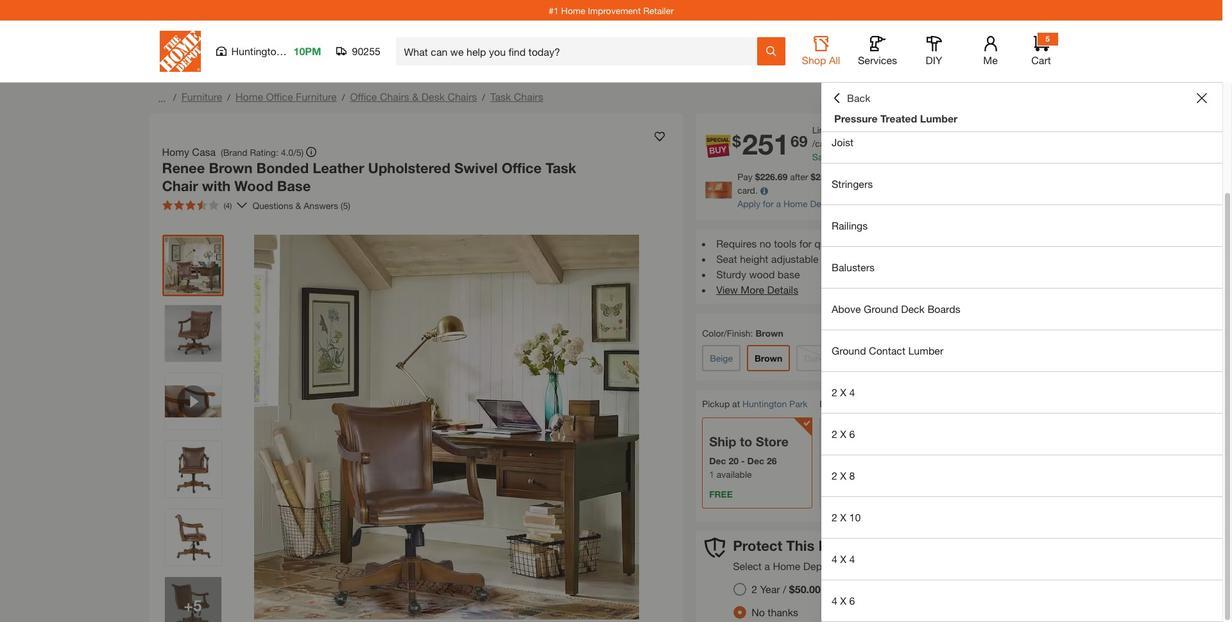 Task type: locate. For each thing, give the bounding box(es) containing it.
1 horizontal spatial huntington
[[743, 399, 787, 410]]

deck up ground contact lumber
[[902, 303, 925, 315]]

1 vertical spatial to
[[740, 435, 753, 449]]

5
[[1046, 34, 1050, 44]]

huntington right 'at'
[[743, 399, 787, 410]]

6 up friday,
[[850, 428, 856, 441]]

& down base
[[296, 200, 301, 211]]

1 horizontal spatial for
[[800, 238, 812, 250]]

0 vertical spatial &
[[412, 91, 419, 103]]

available
[[717, 469, 752, 480], [835, 469, 870, 480]]

2 free from the left
[[827, 489, 851, 500]]

0 horizontal spatial task
[[491, 91, 511, 103]]

task inside ... / furniture / home office furniture / office chairs & desk chairs / task chairs
[[491, 91, 511, 103]]

lumber for ground contact lumber
[[909, 345, 944, 357]]

the home depot logo image
[[160, 31, 201, 72]]

0 horizontal spatial huntington
[[231, 45, 282, 57]]

4 x from the top
[[841, 512, 847, 524]]

69
[[791, 132, 808, 150]]

0 vertical spatial ground
[[864, 303, 899, 315]]

delivery friday, dec 22 available
[[827, 435, 888, 480]]

/ right year
[[783, 584, 787, 596]]

brown inside renee brown bonded leather upholstered swivel office task chair with wood base
[[209, 160, 253, 177]]

view
[[717, 284, 738, 296]]

2 dec from the left
[[748, 456, 765, 467]]

$
[[733, 132, 741, 150], [844, 138, 849, 149], [835, 152, 840, 162], [756, 171, 761, 182], [811, 171, 816, 182]]

deck
[[832, 94, 856, 107], [902, 303, 925, 315]]

for inside requires no tools for quick and easy assembly seat height adjustable sturdy wood base view more details
[[800, 238, 812, 250]]

#1
[[549, 5, 559, 16]]

1 horizontal spatial chairs
[[448, 91, 477, 103]]

wood
[[235, 178, 273, 194]]

0 vertical spatial 6
[[850, 428, 856, 441]]

free down 2 x 8
[[827, 489, 851, 500]]

deck boards
[[832, 94, 892, 107]]

... button
[[156, 89, 168, 107]]

to right 2 x 4
[[862, 399, 870, 410]]

1 vertical spatial lumber
[[909, 345, 944, 357]]

(5)
[[341, 200, 351, 211]]

free for to
[[710, 489, 733, 500]]

huntington park
[[231, 45, 306, 57]]

dec right -
[[748, 456, 765, 467]]

2 up 2 x 6
[[832, 387, 838, 399]]

4 up 2 x 6
[[850, 387, 856, 399]]

1 horizontal spatial free
[[827, 489, 851, 500]]

20 inside limit 20 per order /carton $ 411 save $ 160 . 25 ( 39 %)
[[835, 125, 845, 135]]

x up the 4 x 6
[[841, 554, 847, 566]]

2 x 10
[[832, 512, 861, 524]]

/ right furniture link
[[228, 92, 231, 103]]

2 chairs from the left
[[448, 91, 477, 103]]

1 horizontal spatial a
[[777, 198, 782, 209]]

a
[[1028, 171, 1033, 182], [777, 198, 782, 209], [765, 561, 771, 573]]

tools
[[775, 238, 797, 250]]

office down huntington park
[[266, 91, 293, 103]]

1 vertical spatial brown
[[756, 328, 784, 339]]

lumber
[[921, 112, 958, 125], [909, 345, 944, 357]]

1 vertical spatial huntington
[[743, 399, 787, 410]]

your total qualifying purchase upon opening a new card.
[[738, 171, 1052, 196]]

a inside protect this item select a home depot protection plan by allstate for:
[[765, 561, 771, 573]]

wood
[[750, 268, 775, 281]]

3 dec from the left
[[859, 456, 876, 467]]

/carton
[[813, 138, 841, 149]]

apply for a home depot consumer card
[[738, 198, 901, 209]]

2 left 10
[[832, 512, 838, 524]]

2
[[832, 387, 838, 399], [832, 428, 838, 441], [832, 470, 838, 482], [832, 512, 838, 524], [752, 584, 758, 596]]

requires
[[717, 238, 757, 250]]

1 horizontal spatial task
[[546, 160, 577, 177]]

/ left task chairs "link"
[[482, 92, 485, 103]]

retailer
[[644, 5, 674, 16]]

furniture right ... button
[[181, 91, 222, 103]]

What can we help you find today? search field
[[404, 38, 757, 65]]

2 year / $50.00
[[752, 584, 821, 596]]

4 right $50.00
[[832, 595, 838, 607]]

0 vertical spatial a
[[1028, 171, 1033, 182]]

protect
[[733, 538, 783, 555]]

1 free from the left
[[710, 489, 733, 500]]

apply for a home depot consumer card link
[[738, 198, 901, 209]]

questions & answers (5)
[[253, 200, 351, 211]]

0 vertical spatial for
[[763, 198, 774, 209]]

x for 2 x 8
[[841, 470, 847, 482]]

/ right ...
[[173, 92, 176, 103]]

1 horizontal spatial dec
[[748, 456, 765, 467]]

10
[[850, 512, 861, 524]]

x up friday,
[[841, 428, 847, 441]]

x down the protection
[[841, 595, 847, 607]]

1 vertical spatial deck
[[902, 303, 925, 315]]

to
[[862, 399, 870, 410], [740, 435, 753, 449]]

friday,
[[827, 456, 856, 467]]

x for 2 x 4
[[841, 387, 847, 399]]

(4) button
[[157, 195, 237, 216]]

park left delivering
[[790, 399, 808, 410]]

& inside ... / furniture / home office furniture / office chairs & desk chairs / task chairs
[[412, 91, 419, 103]]

drawer close image
[[1198, 93, 1208, 103]]

0 vertical spatial brown
[[209, 160, 253, 177]]

$ right pay
[[756, 171, 761, 182]]

2 up friday,
[[832, 428, 838, 441]]

depot down off in the top right of the page
[[811, 198, 835, 209]]

0 horizontal spatial 25
[[816, 171, 826, 182]]

20
[[835, 125, 845, 135], [729, 456, 739, 467]]

office inside renee brown bonded leather upholstered swivel office task chair with wood base
[[502, 160, 542, 177]]

160
[[840, 152, 855, 162]]

1 vertical spatial 6
[[850, 595, 856, 607]]

0 horizontal spatial deck
[[832, 94, 856, 107]]

home inside protect this item select a home depot protection plan by allstate for:
[[773, 561, 801, 573]]

2 6 from the top
[[850, 595, 856, 607]]

2 x 8 link
[[822, 456, 1223, 497]]

furniture link
[[181, 91, 222, 103]]

4 right this
[[832, 554, 838, 566]]

0 horizontal spatial boards
[[859, 94, 892, 107]]

& left the desk
[[412, 91, 419, 103]]

1 horizontal spatial to
[[862, 399, 870, 410]]

ship
[[710, 435, 737, 449]]

x for 2 x 10
[[841, 512, 847, 524]]

25 left off in the top right of the page
[[816, 171, 826, 182]]

for down info icon at the top right
[[763, 198, 774, 209]]

home right #1
[[562, 5, 586, 16]]

0 horizontal spatial 20
[[729, 456, 739, 467]]

office down 90255 button
[[350, 91, 377, 103]]

22
[[878, 456, 888, 467]]

home down 'after'
[[784, 198, 808, 209]]

20 left -
[[729, 456, 739, 467]]

4 right 'item'
[[850, 554, 856, 566]]

year
[[761, 584, 781, 596]]

$ left 251
[[733, 132, 741, 150]]

adjustable
[[772, 253, 819, 265]]

swivel
[[455, 160, 498, 177]]

lumber for pressure treated lumber
[[921, 112, 958, 125]]

0 vertical spatial huntington
[[231, 45, 282, 57]]

6 for 2 x 6
[[850, 428, 856, 441]]

0 horizontal spatial dec
[[710, 456, 727, 467]]

sturdy
[[717, 268, 747, 281]]

2 for 2 x 6
[[832, 428, 838, 441]]

x left 10
[[841, 512, 847, 524]]

4 x 4
[[832, 554, 856, 566]]

1 horizontal spatial boards
[[928, 303, 961, 315]]

brown homy casa task chairs renee 1f.4 image
[[165, 578, 221, 623]]

off
[[829, 171, 846, 182]]

20 up joist
[[835, 125, 845, 135]]

1 horizontal spatial 20
[[835, 125, 845, 135]]

free down 1
[[710, 489, 733, 500]]

1 chairs from the left
[[380, 91, 410, 103]]

railings
[[832, 220, 868, 232]]

questions
[[253, 200, 293, 211]]

90255 button
[[337, 45, 381, 58]]

25 left (
[[858, 152, 868, 162]]

1 horizontal spatial 25
[[858, 152, 868, 162]]

option group
[[729, 579, 831, 623]]

2 vertical spatial a
[[765, 561, 771, 573]]

39
[[873, 152, 883, 162]]

apply
[[738, 198, 761, 209]]

6 x from the top
[[841, 595, 847, 607]]

brown down (brand
[[209, 160, 253, 177]]

no
[[752, 607, 765, 619]]

a left the new
[[1028, 171, 1033, 182]]

0 vertical spatial depot
[[811, 198, 835, 209]]

to up -
[[740, 435, 753, 449]]

home inside ... / furniture / home office furniture / office chairs & desk chairs / task chairs
[[236, 91, 263, 103]]

2 vertical spatial brown
[[755, 353, 783, 364]]

0 vertical spatial deck
[[832, 94, 856, 107]]

to for delivering
[[862, 399, 870, 410]]

feedback link image
[[1216, 217, 1233, 286]]

home up 2 year / $50.00
[[773, 561, 801, 573]]

x up 2 x 6
[[841, 387, 847, 399]]

0 vertical spatial to
[[862, 399, 870, 410]]

0 vertical spatial task
[[491, 91, 511, 103]]

dec left 22
[[859, 456, 876, 467]]

0 horizontal spatial available
[[717, 469, 752, 480]]

1 horizontal spatial &
[[412, 91, 419, 103]]

0 vertical spatial 20
[[835, 125, 845, 135]]

x inside 'link'
[[841, 470, 847, 482]]

3 x from the top
[[841, 470, 847, 482]]

... / furniture / home office furniture / office chairs & desk chairs / task chairs
[[156, 91, 544, 104]]

1 6 from the top
[[850, 428, 856, 441]]

6 down the protection
[[850, 595, 856, 607]]

allstate
[[922, 561, 956, 573]]

requires no tools for quick and easy assembly seat height adjustable sturdy wood base view more details
[[717, 238, 931, 296]]

1 vertical spatial park
[[790, 399, 808, 410]]

2 horizontal spatial chairs
[[514, 91, 544, 103]]

1 horizontal spatial deck
[[902, 303, 925, 315]]

1 vertical spatial depot
[[804, 561, 832, 573]]

back
[[848, 92, 871, 104]]

furniture
[[181, 91, 222, 103], [296, 91, 337, 103]]

joist
[[832, 136, 854, 148]]

0 vertical spatial lumber
[[921, 112, 958, 125]]

furniture down the 10pm
[[296, 91, 337, 103]]

2 for 2 x 4
[[832, 387, 838, 399]]

ground left contact
[[832, 345, 867, 357]]

20 inside ship to store dec 20 - dec 26 1 available
[[729, 456, 739, 467]]

1 vertical spatial task
[[546, 160, 577, 177]]

3 chairs from the left
[[514, 91, 544, 103]]

ground right above
[[864, 303, 899, 315]]

2 available from the left
[[835, 469, 870, 480]]

beige
[[710, 353, 733, 364]]

dec
[[710, 456, 727, 467], [748, 456, 765, 467], [859, 456, 876, 467]]

depot down 'item'
[[804, 561, 832, 573]]

available down -
[[717, 469, 752, 480]]

0 vertical spatial boards
[[859, 94, 892, 107]]

/5)
[[294, 147, 304, 158]]

1 available from the left
[[717, 469, 752, 480]]

0 horizontal spatial a
[[765, 561, 771, 573]]

$50.00
[[790, 584, 821, 596]]

dec up 1
[[710, 456, 727, 467]]

2 down friday,
[[832, 470, 838, 482]]

brown homy casa task chairs renee e1.1 image
[[165, 306, 221, 362]]

a inside your total qualifying purchase upon opening a new card.
[[1028, 171, 1033, 182]]

5 x from the top
[[841, 554, 847, 566]]

1 horizontal spatial furniture
[[296, 91, 337, 103]]

x for 4 x 4
[[841, 554, 847, 566]]

park up home office furniture link
[[285, 45, 306, 57]]

0 horizontal spatial to
[[740, 435, 753, 449]]

/ down 90255 button
[[342, 92, 345, 103]]

for
[[763, 198, 774, 209], [800, 238, 812, 250]]

for up "adjustable"
[[800, 238, 812, 250]]

ground inside "link"
[[864, 303, 899, 315]]

park
[[285, 45, 306, 57], [790, 399, 808, 410]]

above
[[832, 303, 862, 315]]

1 vertical spatial boards
[[928, 303, 961, 315]]

2 left year
[[752, 584, 758, 596]]

brown down color/finish : brown
[[755, 353, 783, 364]]

available down friday,
[[835, 469, 870, 480]]

office right 'swivel'
[[502, 160, 542, 177]]

10pm
[[294, 45, 321, 57]]

2 inside 'link'
[[832, 470, 838, 482]]

x for 2 x 6
[[841, 428, 847, 441]]

x left 8
[[841, 470, 847, 482]]

0 horizontal spatial chairs
[[380, 91, 410, 103]]

depot inside protect this item select a home depot protection plan by allstate for:
[[804, 561, 832, 573]]

1 horizontal spatial available
[[835, 469, 870, 480]]

2 x 4 link
[[822, 372, 1223, 414]]

a down 226.69
[[777, 198, 782, 209]]

$ inside $ 251 69
[[733, 132, 741, 150]]

1 x from the top
[[841, 387, 847, 399]]

brown right :
[[756, 328, 784, 339]]

411
[[849, 138, 864, 149]]

option group containing 2 year /
[[729, 579, 831, 623]]

by
[[908, 561, 919, 573]]

brown homy casa task chairs renee 64.0 image
[[165, 238, 221, 294]]

brown homy casa task chairs renee 4f.3 image
[[165, 510, 221, 566]]

0 horizontal spatial park
[[285, 45, 306, 57]]

limit
[[813, 125, 832, 135]]

2 horizontal spatial a
[[1028, 171, 1033, 182]]

a right select on the right of page
[[765, 561, 771, 573]]

0 vertical spatial 25
[[858, 152, 868, 162]]

0 horizontal spatial free
[[710, 489, 733, 500]]

lumber right contact
[[909, 345, 944, 357]]

huntington left the 10pm
[[231, 45, 282, 57]]

1 vertical spatial 20
[[729, 456, 739, 467]]

limit 20 per order /carton $ 411 save $ 160 . 25 ( 39 %)
[[813, 125, 894, 162]]

no
[[760, 238, 772, 250]]

lumber right treated
[[921, 112, 958, 125]]

to for ship
[[740, 435, 753, 449]]

25 inside limit 20 per order /carton $ 411 save $ 160 . 25 ( 39 %)
[[858, 152, 868, 162]]

2 horizontal spatial dec
[[859, 456, 876, 467]]

$ right "save"
[[835, 152, 840, 162]]

1 vertical spatial for
[[800, 238, 812, 250]]

2 x from the top
[[841, 428, 847, 441]]

/
[[173, 92, 176, 103], [228, 92, 231, 103], [342, 92, 345, 103], [482, 92, 485, 103], [783, 584, 787, 596]]

task chairs link
[[491, 91, 544, 103]]

0 horizontal spatial &
[[296, 200, 301, 211]]

home right furniture link
[[236, 91, 263, 103]]

4 x 6 link
[[822, 581, 1223, 622]]

2 horizontal spatial office
[[502, 160, 542, 177]]

deck up pressure
[[832, 94, 856, 107]]

0 horizontal spatial furniture
[[181, 91, 222, 103]]

to inside ship to store dec 20 - dec 26 1 available
[[740, 435, 753, 449]]



Task type: describe. For each thing, give the bounding box(es) containing it.
1 vertical spatial a
[[777, 198, 782, 209]]

deck boards link
[[822, 80, 1223, 121]]

brown button
[[747, 345, 791, 372]]

shop all
[[802, 54, 841, 66]]

with
[[202, 178, 231, 194]]

balusters
[[832, 261, 875, 274]]

rating:
[[250, 147, 279, 158]]

1 furniture from the left
[[181, 91, 222, 103]]

dec inside delivery friday, dec 22 available
[[859, 456, 876, 467]]

home office furniture link
[[236, 91, 337, 103]]

bonded
[[257, 160, 309, 177]]

$ right 'after'
[[811, 171, 816, 182]]

chair
[[162, 178, 198, 194]]

brown homy casa task chairs renee c3.2 image
[[165, 442, 221, 498]]

pickup at huntington park
[[703, 399, 808, 410]]

card
[[882, 198, 901, 209]]

height
[[740, 253, 769, 265]]

26
[[767, 456, 777, 467]]

pay $ 226.69 after $ 25 off
[[738, 171, 846, 182]]

available inside delivery friday, dec 22 available
[[835, 469, 870, 480]]

renee
[[162, 160, 205, 177]]

3.5 stars image
[[162, 200, 219, 211]]

seat
[[717, 253, 738, 265]]

2 x 10 link
[[822, 498, 1223, 539]]

desk
[[422, 91, 445, 103]]

delivering to
[[820, 399, 873, 410]]

apply now image
[[706, 182, 738, 199]]

available inside ship to store dec 20 - dec 26 1 available
[[717, 469, 752, 480]]

more
[[741, 284, 765, 296]]

stringers
[[832, 178, 873, 190]]

for:
[[959, 561, 974, 573]]

226.69
[[761, 171, 788, 182]]

8
[[850, 470, 856, 482]]

6316524675112 image
[[165, 374, 221, 430]]

2 x 6 link
[[822, 414, 1223, 455]]

-
[[742, 456, 745, 467]]

(brand rating: 4.0 /5)
[[221, 147, 304, 158]]

me button
[[971, 36, 1012, 67]]

delivering
[[820, 399, 860, 410]]

above ground deck boards
[[832, 303, 961, 315]]

improvement
[[588, 5, 641, 16]]

homy
[[162, 146, 189, 158]]

treated
[[881, 112, 918, 125]]

1 vertical spatial &
[[296, 200, 301, 211]]

2 furniture from the left
[[296, 91, 337, 103]]

delivery
[[827, 435, 876, 449]]

pay
[[738, 171, 753, 182]]

:
[[751, 328, 754, 339]]

6 for 4 x 6
[[850, 595, 856, 607]]

shop
[[802, 54, 827, 66]]

free for friday,
[[827, 489, 851, 500]]

$ up 160
[[844, 138, 849, 149]]

x for 4 x 6
[[841, 595, 847, 607]]

ship to store dec 20 - dec 26 1 available
[[710, 435, 789, 480]]

assembly
[[887, 238, 931, 250]]

deck inside deck boards link
[[832, 94, 856, 107]]

251
[[743, 128, 790, 162]]

(4) link
[[157, 195, 247, 216]]

quick
[[815, 238, 840, 250]]

opening
[[993, 171, 1025, 182]]

save
[[813, 152, 833, 162]]

(4)
[[224, 201, 232, 211]]

1 horizontal spatial park
[[790, 399, 808, 410]]

details
[[768, 284, 799, 296]]

ground contact lumber link
[[822, 331, 1223, 372]]

order
[[863, 125, 884, 135]]

2 x 8
[[832, 470, 856, 482]]

view more details link
[[717, 284, 799, 296]]

balusters link
[[822, 247, 1223, 288]]

stringers link
[[822, 164, 1223, 205]]

store
[[756, 435, 789, 449]]

cart 5
[[1032, 34, 1052, 66]]

all
[[830, 54, 841, 66]]

4 x 6
[[832, 595, 856, 607]]

base
[[277, 178, 311, 194]]

$ 251 69
[[733, 128, 808, 162]]

pressure
[[835, 112, 878, 125]]

upon
[[970, 171, 990, 182]]

color/finish
[[703, 328, 751, 339]]

1
[[710, 469, 715, 480]]

and
[[843, 238, 860, 250]]

info image
[[761, 188, 768, 195]]

boards inside "link"
[[928, 303, 961, 315]]

huntington park button
[[743, 399, 808, 410]]

1 vertical spatial ground
[[832, 345, 867, 357]]

office chairs & desk chairs link
[[350, 91, 477, 103]]

0 vertical spatial park
[[285, 45, 306, 57]]

1 vertical spatial 25
[[816, 171, 826, 182]]

0 horizontal spatial office
[[266, 91, 293, 103]]

task inside renee brown bonded leather upholstered swivel office task chair with wood base
[[546, 160, 577, 177]]

services button
[[858, 36, 899, 67]]

brown inside button
[[755, 353, 783, 364]]

deck inside above ground deck boards "link"
[[902, 303, 925, 315]]

plan
[[885, 561, 905, 573]]

answers
[[304, 200, 338, 211]]

shop all button
[[801, 36, 842, 67]]

2 for 2 x 10
[[832, 512, 838, 524]]

your
[[849, 171, 867, 182]]

after
[[791, 171, 809, 182]]

0 horizontal spatial for
[[763, 198, 774, 209]]

card.
[[738, 185, 758, 196]]

casa
[[192, 146, 216, 158]]

(
[[870, 152, 873, 162]]

above ground deck boards link
[[822, 289, 1223, 330]]

1 dec from the left
[[710, 456, 727, 467]]

2 for 2 x 8
[[832, 470, 838, 482]]

1 horizontal spatial office
[[350, 91, 377, 103]]

me
[[984, 54, 998, 66]]

.
[[855, 152, 858, 162]]

upholstered
[[368, 160, 451, 177]]

pickup
[[703, 399, 730, 410]]

purchase
[[930, 171, 967, 182]]

cart
[[1032, 54, 1052, 66]]

4 x 4 link
[[822, 539, 1223, 580]]



Task type: vqa. For each thing, say whether or not it's contained in the screenshot.
At
yes



